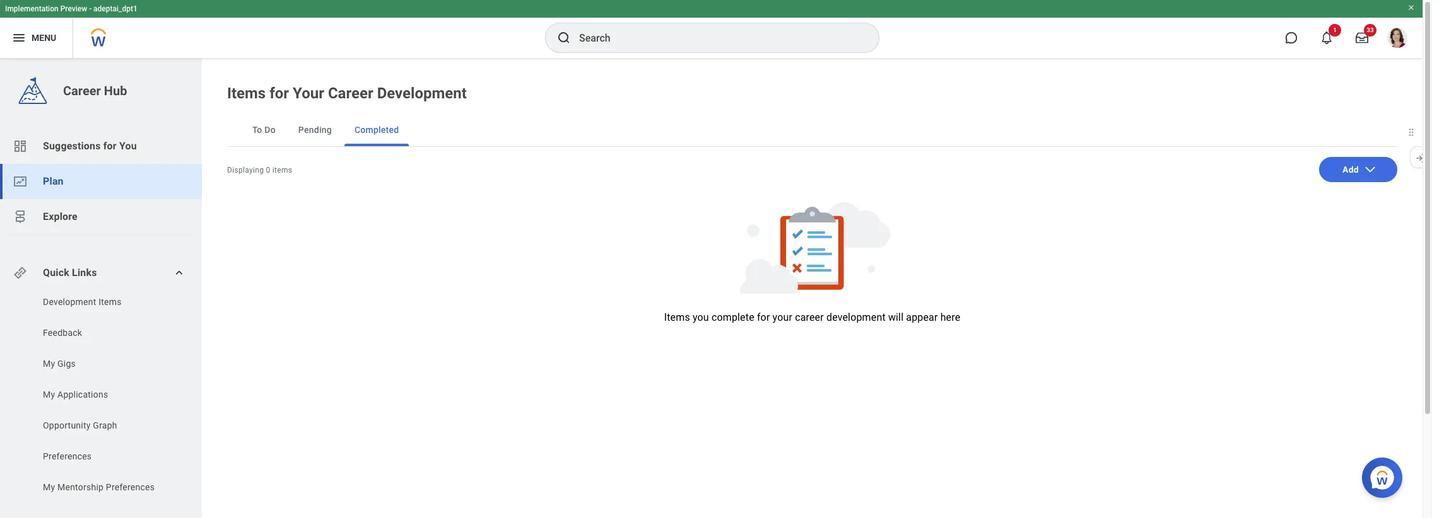 Task type: locate. For each thing, give the bounding box(es) containing it.
implementation
[[5, 4, 58, 13]]

timeline milestone image
[[13, 210, 28, 225]]

1 horizontal spatial items
[[227, 85, 266, 102]]

2 my from the top
[[43, 390, 55, 400]]

list containing development items
[[0, 296, 202, 497]]

do
[[265, 125, 276, 135]]

pending button
[[288, 114, 342, 146]]

1 list from the top
[[0, 129, 202, 235]]

your
[[773, 312, 793, 324]]

1 my from the top
[[43, 359, 55, 369]]

2 vertical spatial for
[[757, 312, 770, 324]]

suggestions
[[43, 140, 101, 152]]

1 vertical spatial my
[[43, 390, 55, 400]]

my left gigs
[[43, 359, 55, 369]]

quick links
[[43, 267, 97, 279]]

items for items you complete for your career development will appear here
[[664, 312, 690, 324]]

tab list
[[227, 114, 1398, 147]]

2 horizontal spatial items
[[664, 312, 690, 324]]

0 vertical spatial my
[[43, 359, 55, 369]]

0 horizontal spatial for
[[103, 140, 117, 152]]

will
[[889, 312, 904, 324]]

0 horizontal spatial preferences
[[43, 452, 92, 462]]

preview
[[60, 4, 87, 13]]

notifications large image
[[1321, 32, 1334, 44]]

items left you at left
[[664, 312, 690, 324]]

displaying 0 items
[[227, 166, 292, 175]]

0
[[266, 166, 270, 175]]

links
[[72, 267, 97, 279]]

1 horizontal spatial for
[[270, 85, 289, 102]]

1 vertical spatial preferences
[[106, 483, 155, 493]]

add
[[1343, 165, 1359, 175]]

1 horizontal spatial development
[[377, 85, 467, 102]]

1
[[1334, 27, 1337, 33]]

0 vertical spatial for
[[270, 85, 289, 102]]

feedback link
[[42, 327, 171, 340]]

1 vertical spatial for
[[103, 140, 117, 152]]

for
[[270, 85, 289, 102], [103, 140, 117, 152], [757, 312, 770, 324]]

search image
[[557, 30, 572, 45]]

my down my gigs
[[43, 390, 55, 400]]

displaying
[[227, 166, 264, 175]]

to do button
[[242, 114, 286, 146]]

list containing suggestions for you
[[0, 129, 202, 235]]

items
[[227, 85, 266, 102], [99, 297, 122, 307], [664, 312, 690, 324]]

for inside "link"
[[103, 140, 117, 152]]

pending
[[298, 125, 332, 135]]

my for my applications
[[43, 390, 55, 400]]

menu
[[32, 33, 56, 43]]

implementation preview -   adeptai_dpt1
[[5, 4, 137, 13]]

menu banner
[[0, 0, 1423, 58]]

graph
[[93, 421, 117, 431]]

opportunity
[[43, 421, 91, 431]]

opportunity graph link
[[42, 420, 171, 432]]

3 my from the top
[[43, 483, 55, 493]]

applications
[[57, 390, 108, 400]]

preferences down opportunity
[[43, 452, 92, 462]]

tab list containing to do
[[227, 114, 1398, 147]]

preferences down the "preferences" link
[[106, 483, 155, 493]]

feedback
[[43, 328, 82, 338]]

1 vertical spatial list
[[0, 296, 202, 497]]

appear
[[907, 312, 938, 324]]

here
[[941, 312, 961, 324]]

completed button
[[345, 114, 409, 146]]

2 list from the top
[[0, 296, 202, 497]]

career
[[795, 312, 824, 324]]

my for my mentorship preferences
[[43, 483, 55, 493]]

preferences
[[43, 452, 92, 462], [106, 483, 155, 493]]

for for you
[[103, 140, 117, 152]]

career left hub
[[63, 83, 101, 98]]

0 horizontal spatial development
[[43, 297, 96, 307]]

close environment banner image
[[1408, 4, 1416, 11]]

development down quick links
[[43, 297, 96, 307]]

my
[[43, 359, 55, 369], [43, 390, 55, 400], [43, 483, 55, 493]]

1 horizontal spatial career
[[328, 85, 373, 102]]

1 vertical spatial development
[[43, 297, 96, 307]]

1 vertical spatial items
[[99, 297, 122, 307]]

items for items for your career development
[[227, 85, 266, 102]]

mentorship
[[57, 483, 104, 493]]

your
[[293, 85, 324, 102]]

career
[[63, 83, 101, 98], [328, 85, 373, 102]]

quick links element
[[13, 261, 192, 286]]

items down quick links element
[[99, 297, 122, 307]]

add button
[[1320, 157, 1398, 182]]

items up to
[[227, 85, 266, 102]]

2 vertical spatial my
[[43, 483, 55, 493]]

2 vertical spatial items
[[664, 312, 690, 324]]

Search Workday  search field
[[579, 24, 853, 52]]

list
[[0, 129, 202, 235], [0, 296, 202, 497]]

development
[[377, 85, 467, 102], [43, 297, 96, 307]]

development up completed button at top
[[377, 85, 467, 102]]

0 vertical spatial development
[[377, 85, 467, 102]]

career right your
[[328, 85, 373, 102]]

my left mentorship on the bottom of the page
[[43, 483, 55, 493]]

preferences link
[[42, 451, 171, 463]]

menu button
[[0, 18, 73, 58]]

0 vertical spatial list
[[0, 129, 202, 235]]

explore
[[43, 211, 78, 223]]

0 vertical spatial items
[[227, 85, 266, 102]]

to
[[252, 125, 262, 135]]



Task type: describe. For each thing, give the bounding box(es) containing it.
my for my gigs
[[43, 359, 55, 369]]

you
[[693, 312, 709, 324]]

0 horizontal spatial items
[[99, 297, 122, 307]]

my mentorship preferences link
[[42, 482, 171, 494]]

plan link
[[0, 164, 202, 199]]

explore link
[[0, 199, 202, 235]]

chevron down image
[[1364, 163, 1377, 176]]

hub
[[104, 83, 127, 98]]

items
[[273, 166, 292, 175]]

33 button
[[1349, 24, 1377, 52]]

onboarding home image
[[13, 174, 28, 189]]

0 horizontal spatial career
[[63, 83, 101, 98]]

plan
[[43, 175, 64, 187]]

adeptai_dpt1
[[93, 4, 137, 13]]

to do
[[252, 125, 276, 135]]

my gigs link
[[42, 358, 171, 370]]

you
[[119, 140, 137, 152]]

-
[[89, 4, 92, 13]]

justify image
[[11, 30, 27, 45]]

inbox large image
[[1356, 32, 1369, 44]]

suggestions for you link
[[0, 129, 202, 164]]

2 horizontal spatial for
[[757, 312, 770, 324]]

items you complete for your career development will appear here
[[664, 312, 961, 324]]

my mentorship preferences
[[43, 483, 155, 493]]

for for your
[[270, 85, 289, 102]]

career hub
[[63, 83, 127, 98]]

opportunity graph
[[43, 421, 117, 431]]

my applications
[[43, 390, 108, 400]]

chevron up small image
[[173, 267, 186, 280]]

completed
[[355, 125, 399, 135]]

1 horizontal spatial preferences
[[106, 483, 155, 493]]

dashboard image
[[13, 139, 28, 154]]

development inside 'development items' link
[[43, 297, 96, 307]]

link image
[[13, 266, 28, 281]]

profile logan mcneil image
[[1388, 28, 1408, 51]]

development items
[[43, 297, 122, 307]]

my gigs
[[43, 359, 76, 369]]

quick
[[43, 267, 69, 279]]

gigs
[[57, 359, 76, 369]]

my applications link
[[42, 389, 171, 401]]

complete
[[712, 312, 755, 324]]

development
[[827, 312, 886, 324]]

0 vertical spatial preferences
[[43, 452, 92, 462]]

items for your career development
[[227, 85, 467, 102]]

suggestions for you
[[43, 140, 137, 152]]

1 button
[[1313, 24, 1342, 52]]

development items link
[[42, 296, 171, 309]]

33
[[1367, 27, 1374, 33]]



Task type: vqa. For each thing, say whether or not it's contained in the screenshot.
sixth Row
no



